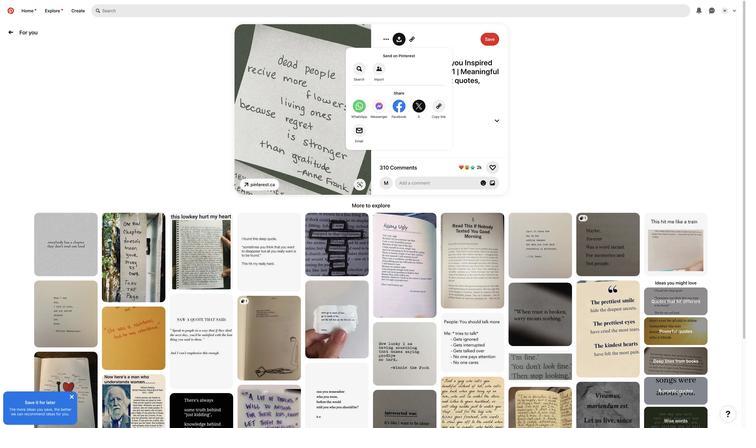 Task type: locate. For each thing, give the bounding box(es) containing it.
best quotes to keep you inspired and motivated in 2021 | meaningful quotes, deep thought quotes, pretty quotes
[[380, 58, 499, 94]]

comments down share on facebook image
[[380, 118, 407, 124]]

save for save
[[485, 37, 495, 42]]

pinterest.ca up best
[[380, 49, 403, 54]]

save up inspired
[[485, 37, 495, 42]]

for you
[[19, 29, 38, 35]]

Add a comment field
[[400, 181, 475, 186]]

in
[[430, 67, 436, 76]]

it
[[36, 401, 38, 405]]

more
[[17, 408, 26, 412]]

1 horizontal spatial notifications image
[[61, 9, 63, 10]]

for
[[39, 401, 45, 405], [56, 412, 61, 417]]

save for save it for later the more ideas you save, the better we can recommend ideas for you.
[[25, 401, 35, 405]]

this contains an image of: image
[[170, 213, 233, 290], [305, 213, 369, 277], [577, 281, 640, 378], [509, 387, 572, 429]]

to inside best quotes to keep you inspired and motivated in 2021 | meaningful quotes, deep thought quotes, pretty quotes
[[423, 58, 430, 67]]

1 horizontal spatial save
[[485, 37, 495, 42]]

notifications image
[[35, 9, 36, 10], [61, 9, 63, 10]]

ideas down later on the bottom of page
[[46, 412, 55, 417]]

romantic quotes link
[[644, 378, 708, 405]]

1 vertical spatial deep
[[654, 359, 664, 364]]

to
[[423, 58, 430, 67], [366, 203, 371, 209]]

0 horizontal spatial deep
[[406, 76, 425, 85]]

save
[[485, 37, 495, 42], [25, 401, 35, 405]]

import
[[374, 77, 384, 82]]

for right "it"
[[39, 401, 45, 405]]

comments button
[[380, 118, 499, 124]]

0 vertical spatial quotes
[[402, 85, 426, 94]]

quotes left "that"
[[652, 299, 666, 304]]

deep inside deep lines from books link
[[654, 359, 664, 364]]

share on email image
[[353, 124, 366, 137]]

2021 inside best quotes to keep you inspired and motivated in 2021 | meaningful quotes, deep thought quotes, pretty quotes
[[438, 67, 456, 76]]

may 11, 2019 - isnt it funny how day by day nothing changes but when you look back everything is different. c.s. lewis great words about the nature of growing older and wiser by c.s. lewis. this quote is hand-typed on a beautifully restored remington typewriter. each one is completely original, with image
[[509, 213, 572, 279]]

quotes, up share
[[380, 76, 405, 85]]

quotes right powerful
[[679, 329, 693, 334]]

1 horizontal spatial deep
[[654, 359, 664, 364]]

love
[[689, 281, 697, 286]]

for
[[19, 29, 27, 35]]

can
[[17, 412, 23, 417]]

notifications image inside "explore" link
[[61, 9, 63, 10]]

save left "it"
[[25, 401, 35, 405]]

pinterest.ca button
[[240, 179, 279, 191]]

1 vertical spatial to
[[366, 203, 371, 209]]

pinterest.ca inside button
[[251, 182, 275, 187]]

link
[[441, 115, 446, 119]]

you right keep
[[451, 58, 463, 67]]

this contains an image of: get the we heart it app! image
[[644, 213, 708, 277]]

for left you. at the left bottom of the page
[[56, 412, 61, 417]]

1 horizontal spatial quotes,
[[455, 76, 480, 85]]

to left in
[[423, 58, 430, 67]]

you right for
[[29, 29, 38, 35]]

search
[[354, 77, 365, 82]]

quotes, down inspired
[[455, 76, 480, 85]]

0 vertical spatial deep
[[406, 76, 425, 85]]

quotes that hit different link
[[644, 288, 708, 316]]

ideas down "it"
[[27, 408, 36, 412]]

1 vertical spatial for
[[56, 412, 61, 417]]

reaction image
[[490, 164, 496, 171]]

1 horizontal spatial for
[[56, 412, 61, 417]]

quotes right romantic
[[679, 389, 693, 394]]

0 vertical spatial save
[[485, 37, 495, 42]]

1 notifications image from the left
[[35, 9, 36, 10]]

deep left lines
[[654, 359, 664, 364]]

quotes right best
[[397, 58, 422, 67]]

0 horizontal spatial quotes,
[[380, 76, 405, 85]]

pinterest.ca
[[380, 49, 403, 54], [251, 182, 275, 187]]

pinterest.ca link
[[380, 49, 403, 54], [240, 179, 279, 191]]

you
[[29, 29, 38, 35], [451, 58, 463, 67], [667, 281, 675, 286], [37, 408, 43, 412]]

2 notifications image from the left
[[61, 9, 63, 10]]

facebook
[[392, 115, 407, 119]]

0 vertical spatial quotes
[[397, 58, 422, 67]]

email
[[355, 139, 363, 143]]

list containing ideas you might love
[[0, 213, 742, 429]]

deep left in
[[406, 76, 425, 85]]

notifications image right home
[[35, 9, 36, 10]]

books
[[686, 359, 699, 364]]

powerful quotes link
[[644, 318, 708, 345]]

1 horizontal spatial quotes
[[652, 299, 666, 304]]

home link
[[17, 4, 41, 17]]

save button
[[481, 33, 499, 46], [481, 33, 499, 46]]

1 horizontal spatial 2021
[[438, 67, 456, 76]]

2021 left the "-" at the top right of the page
[[395, 98, 405, 103]]

notifications image right "explore"
[[61, 9, 63, 10]]

0 vertical spatial to
[[423, 58, 430, 67]]

1 vertical spatial pinterest.ca link
[[240, 179, 279, 191]]

dec
[[380, 98, 388, 103]]

romantic quotes
[[659, 389, 693, 394]]

1 horizontal spatial pinterest.ca
[[380, 49, 403, 54]]

this contains an image of: mother expresses frustration about husband's emotional infidelity to her 22-year-old daughter, placing her in awkward and difficult situation image
[[102, 213, 165, 303]]

you down "it"
[[37, 408, 43, 412]]

quotes
[[402, 85, 426, 94], [679, 329, 693, 334], [679, 389, 693, 394]]

0 vertical spatial pinterest.ca
[[380, 49, 403, 54]]

messenger
[[371, 115, 388, 119]]

share on messenger image
[[373, 100, 386, 113]]

on
[[393, 54, 398, 58]]

0 vertical spatial 2021
[[438, 67, 456, 76]]

wise words link
[[644, 407, 708, 429]]

1 vertical spatial quotes
[[679, 329, 693, 334]]

pinterest.ca right "open link icon"
[[251, 182, 275, 187]]

you inside for you 'button'
[[29, 29, 38, 35]]

310
[[380, 165, 389, 171]]

select an emoji image
[[481, 181, 486, 186]]

pretty
[[380, 85, 400, 94]]

maria williams image
[[722, 8, 728, 14]]

motivated
[[394, 67, 429, 76]]

1 quotes, from the left
[[380, 76, 405, 85]]

0 horizontal spatial for
[[39, 401, 45, 405]]

2 quotes, from the left
[[455, 76, 480, 85]]

this contains an image of: introvert problems image
[[441, 313, 505, 373]]

0 horizontal spatial notifications image
[[35, 9, 36, 10]]

save inside save it for later the more ideas you save, the better we can recommend ideas for you.
[[25, 401, 35, 405]]

quotes
[[397, 58, 422, 67], [652, 299, 666, 304]]

quotes up the "-" at the top right of the page
[[402, 85, 426, 94]]

0 horizontal spatial ideas
[[27, 408, 36, 412]]

1 vertical spatial pinterest.ca
[[251, 182, 275, 187]]

1 vertical spatial save
[[25, 401, 35, 405]]

the
[[54, 408, 60, 412]]

ideas
[[27, 408, 36, 412], [46, 412, 55, 417]]

deep
[[406, 76, 425, 85], [654, 359, 664, 364]]

notifications image inside home link
[[35, 9, 36, 10]]

1 horizontal spatial to
[[423, 58, 430, 67]]

this contains an image of: 10 inspirational quotes of the day (765) - lifehack image
[[305, 363, 369, 429]]

(2) твиты с медиафайлами от 𝐤𝐚𝐢𝐭𝐥𝐲𝐧 (@kaitlynscafe) / твиттер image
[[441, 377, 505, 429]]

1 vertical spatial comments
[[390, 165, 417, 171]]

0 horizontal spatial save
[[25, 401, 35, 405]]

1 vertical spatial quotes
[[652, 299, 666, 304]]

1 horizontal spatial pinterest.ca link
[[380, 49, 403, 54]]

comments
[[380, 118, 407, 124], [390, 165, 417, 171]]

that
[[667, 299, 676, 304]]

you inside best quotes to keep you inspired and motivated in 2021 | meaningful quotes, deep thought quotes, pretty quotes
[[451, 58, 463, 67]]

|
[[457, 67, 459, 76]]

lines
[[665, 359, 675, 364]]

this contains an image of: winnie the pooh quote typed on typewriter | love quote | 4x6 print image
[[373, 323, 437, 386]]

0 horizontal spatial 2021
[[395, 98, 405, 103]]

you inside save it for later the more ideas you save, the better we can recommend ideas for you.
[[37, 408, 43, 412]]

this contains an image of: ... image
[[373, 390, 437, 429]]

this contains an image of: 𝑷𝑯𝑶𝑻𝑶𝑺 𝑭𝑶𝑹 𝑴𝑶𝑶𝑫𝑩𝑶𝑨𝑹𝑫𝑺- - 𝘠𝘌𝘓𝘓𝘖𝘞𝘚 𝘗𝘈𝘙𝘛 𝘛𝘞𝘖 | 13 image
[[102, 307, 165, 371]]

0 horizontal spatial quotes
[[397, 58, 422, 67]]

quotes,
[[380, 76, 405, 85], [455, 76, 480, 85]]

list
[[0, 213, 742, 429]]

comments right 310
[[390, 165, 417, 171]]

0 horizontal spatial pinterest.ca
[[251, 182, 275, 187]]

share
[[394, 91, 404, 96]]

2021
[[438, 67, 456, 76], [395, 98, 405, 103]]

whatsapp
[[351, 115, 367, 119]]

14,
[[389, 98, 394, 103]]

we
[[11, 412, 16, 417]]

to right more
[[366, 203, 371, 209]]

save,
[[44, 408, 53, 412]]

this contains an image of: hairstyles & beauty image
[[170, 294, 233, 389]]

0 horizontal spatial to
[[366, 203, 371, 209]]

more
[[352, 203, 365, 209]]

2 vertical spatial quotes
[[679, 389, 693, 394]]

2021 left |
[[438, 67, 456, 76]]

this contains an image of: william shakespeare quote hand typed on an antique typewriter image
[[34, 281, 98, 348]]

this contains an image of: thinking a strict religion will give them perfect values and save them. - relationship image
[[238, 385, 301, 429]]

this contains an image of: luxury fashion & independent designers | ssense image
[[509, 354, 572, 381]]

recommend
[[24, 412, 45, 417]]



Task type: vqa. For each thing, say whether or not it's contained in the screenshot.
Powerful quotes
yes



Task type: describe. For each thing, give the bounding box(es) containing it.
ideas
[[655, 281, 666, 286]]

quotes inside best quotes to keep you inspired and motivated in 2021 | meaningful quotes, deep thought quotes, pretty quotes
[[402, 85, 426, 94]]

deep lines from books link
[[644, 348, 708, 375]]

this contains an image of: self-aspiration image
[[305, 281, 369, 359]]

hit
[[677, 299, 682, 304]]

explore
[[45, 8, 60, 13]]

jace, a single teenage father (slow updates) - after school - wattpad image
[[170, 394, 233, 429]]

send
[[383, 54, 392, 58]]

this contains an image of: 19 pictures of famous actresses and what they would look like with today's modern beauty trends image
[[34, 352, 98, 429]]

deep inside best quotes to keep you inspired and motivated in 2021 | meaningful quotes, deep thought quotes, pretty quotes
[[406, 76, 425, 85]]

310 comments
[[380, 165, 417, 171]]

thought
[[426, 76, 453, 85]]

for you button
[[17, 27, 40, 38]]

select a photo image
[[490, 181, 495, 186]]

the
[[9, 408, 16, 412]]

this contains an image of: moveme quotes image
[[238, 213, 301, 292]]

explore
[[372, 203, 390, 209]]

create link
[[67, 4, 89, 17]]

copy
[[432, 115, 440, 119]]

meaningful
[[461, 67, 499, 76]]

save it for later the more ideas you save, the better we can recommend ideas for you.
[[9, 401, 71, 417]]

send on pinterest
[[383, 54, 415, 58]]

search icon image
[[96, 9, 100, 13]]

romantic
[[659, 389, 678, 394]]

quotes inside 'link'
[[652, 299, 666, 304]]

words
[[675, 419, 688, 424]]

0 vertical spatial pinterest.ca link
[[380, 49, 403, 54]]

open link icon image
[[244, 183, 248, 187]]

quotes inside best quotes to keep you inspired and motivated in 2021 | meaningful quotes, deep thought quotes, pretty quotes
[[397, 58, 422, 67]]

different
[[683, 299, 701, 304]]

powerful quotes
[[660, 329, 693, 334]]

deep lines from books
[[654, 359, 699, 364]]

you.
[[62, 412, 69, 417]]

later
[[46, 401, 56, 405]]

0 vertical spatial for
[[39, 401, 45, 405]]

create
[[71, 8, 85, 13]]

notifications image for home
[[35, 9, 36, 10]]

best quotes to keep you inspired and motivated in 2021 | meaningful quotes, deep thought quotes, pretty quotes link
[[380, 58, 499, 94]]

from
[[676, 359, 685, 364]]

and
[[380, 67, 393, 76]]

0 horizontal spatial pinterest.ca link
[[240, 179, 279, 191]]

mariaaawilliams image
[[380, 177, 393, 190]]

might
[[676, 281, 688, 286]]

this contains an image of: 60 popular latin phrases—and how to use them image
[[577, 382, 640, 429]]

this contains an image of: register - login image
[[34, 213, 98, 277]]

this contains an image of: 🙂 image
[[577, 213, 640, 277]]

2k
[[477, 165, 482, 170]]

1 vertical spatial 2021
[[395, 98, 405, 103]]

beautiful life quotes image
[[509, 283, 572, 347]]

this contains an image of: no one is ugly. "beauty lies in the eyes of the beholder." image
[[373, 213, 437, 318]]

Search text field
[[102, 4, 691, 17]]

ideas you might love
[[655, 281, 697, 286]]

share on twitter image
[[413, 100, 426, 113]]

notifications image for explore
[[61, 9, 63, 10]]

x
[[418, 115, 420, 119]]

explore link
[[41, 4, 67, 17]]

this contains an image of: 𝙰𝚗𝚍 𝚋𝚢 𝚜𝚘𝚖𝚎 𝚑𝚘𝚠 𝚒𝚝 𝚌𝚊𝚗 𝚍𝚛𝚒𝚟𝚎 𝚞𝚜 𝚌𝚛𝚊𝚣𝚢, ....... image
[[238, 296, 301, 381]]

powerful
[[660, 329, 678, 334]]

keep
[[432, 58, 449, 67]]

wise words
[[664, 419, 688, 424]]

expand icon image
[[495, 119, 499, 123]]

quotes for romantic
[[679, 389, 693, 394]]

0 vertical spatial comments
[[380, 118, 407, 124]]

you right ideas
[[667, 281, 675, 286]]

inspired
[[465, 58, 493, 67]]

pinterest
[[399, 54, 415, 58]]

-
[[406, 98, 408, 103]]

quotes for powerful
[[679, 329, 693, 334]]

found on america's best pics and videos image
[[102, 375, 165, 429]]

best
[[380, 58, 395, 67]]

1 horizontal spatial ideas
[[46, 412, 55, 417]]

share on facebook image
[[393, 100, 406, 113]]

dec 14, 2021 -
[[380, 98, 408, 103]]

quotes that hit different
[[652, 299, 701, 304]]

wise
[[664, 419, 674, 424]]

copy link
[[432, 115, 446, 119]]

better
[[61, 408, 71, 412]]

this contains an image of: quotes 'nd notes image
[[441, 213, 505, 309]]

home
[[22, 8, 34, 13]]

more to explore
[[352, 203, 390, 209]]



